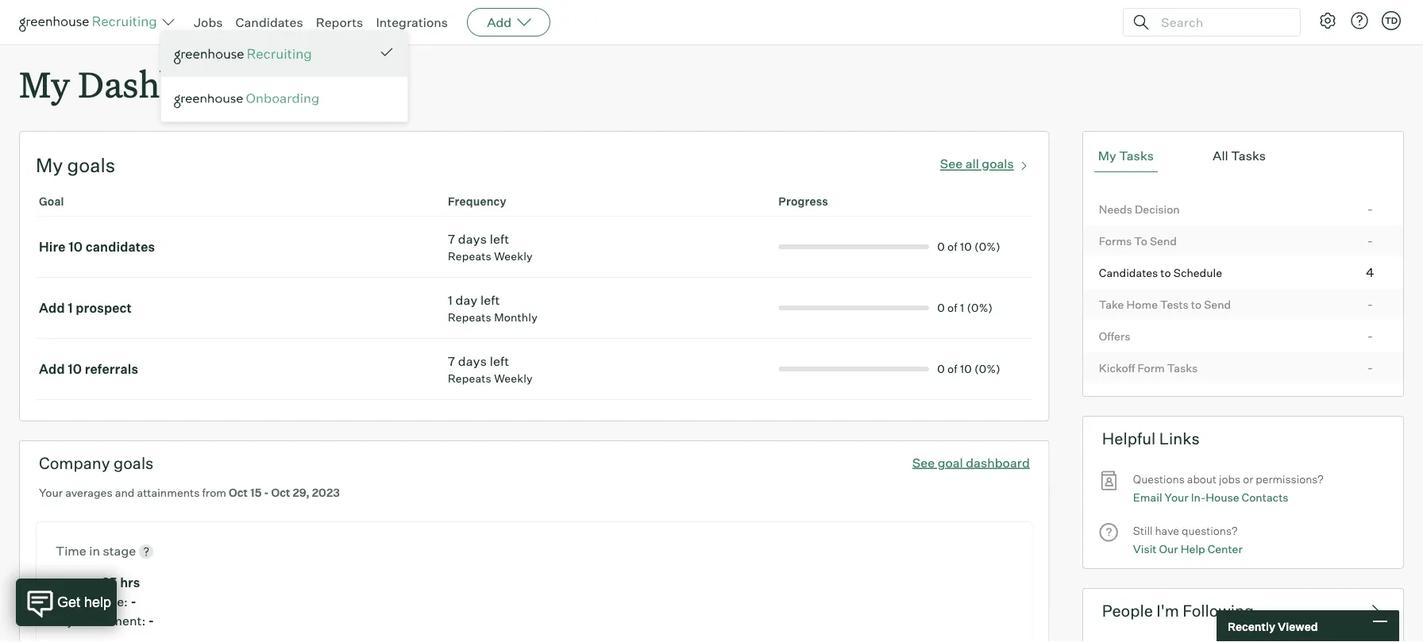 Task type: locate. For each thing, give the bounding box(es) containing it.
1 7 days left repeats weekly from the top
[[448, 231, 533, 263]]

0 vertical spatial of
[[947, 240, 958, 254]]

1 horizontal spatial send
[[1204, 298, 1231, 311]]

candidates down forms to send
[[1099, 266, 1158, 280]]

tasks
[[1119, 148, 1154, 164], [1231, 148, 1266, 164], [1167, 361, 1198, 375]]

people
[[1102, 601, 1153, 621]]

0 vertical spatial (0%)
[[974, 240, 1001, 254]]

1 vertical spatial 7
[[448, 354, 455, 369]]

1 days from the top
[[458, 231, 487, 247]]

10 right hire
[[68, 239, 83, 255]]

1 horizontal spatial your
[[1165, 490, 1189, 504]]

oct
[[229, 486, 248, 500], [271, 486, 290, 500]]

add 10 referrals
[[39, 361, 138, 377]]

0 vertical spatial days
[[458, 231, 487, 247]]

2 vertical spatial progress bar
[[779, 367, 929, 372]]

center
[[1208, 542, 1243, 556]]

weekly down monthly
[[494, 372, 533, 386]]

0 horizontal spatial see
[[912, 455, 935, 471]]

days down 1 day left repeats monthly
[[458, 354, 487, 369]]

left for referrals
[[490, 354, 509, 369]]

1 vertical spatial 0
[[937, 301, 945, 315]]

1 vertical spatial candidates
[[1099, 266, 1158, 280]]

0 vertical spatial 0
[[937, 240, 945, 254]]

Search text field
[[1157, 11, 1286, 34]]

0 horizontal spatial oct
[[229, 486, 248, 500]]

15
[[250, 486, 262, 500]]

3 repeats from the top
[[448, 372, 492, 386]]

all tasks
[[1213, 148, 1266, 164]]

2 0 of 10 (0%) from the top
[[937, 362, 1001, 376]]

-
[[1367, 201, 1373, 217], [1367, 232, 1373, 248], [1367, 296, 1373, 312], [1367, 328, 1373, 344], [1367, 360, 1373, 375], [264, 486, 269, 500], [131, 594, 136, 610], [148, 613, 154, 629]]

2 horizontal spatial tasks
[[1231, 148, 1266, 164]]

needs decision
[[1099, 202, 1180, 216]]

left right day
[[480, 292, 500, 308]]

1 7 from the top
[[448, 231, 455, 247]]

0 vertical spatial to
[[1161, 266, 1171, 280]]

repeats
[[448, 250, 492, 263], [448, 311, 492, 325], [448, 372, 492, 386]]

1 vertical spatial progress bar
[[779, 306, 929, 311]]

10
[[68, 239, 83, 255], [960, 240, 972, 254], [68, 361, 82, 377], [960, 362, 972, 376]]

0 vertical spatial add
[[487, 14, 512, 30]]

1 vertical spatial repeats
[[448, 311, 492, 325]]

3 of from the top
[[947, 362, 958, 376]]

0 vertical spatial repeats
[[448, 250, 492, 263]]

0 vertical spatial 0 of 10 (0%)
[[937, 240, 1001, 254]]

1 weekly from the top
[[494, 250, 533, 263]]

1 vertical spatial 7 days left repeats weekly
[[448, 354, 533, 386]]

1 progress bar from the top
[[779, 245, 929, 250]]

add inside "add" popup button
[[487, 14, 512, 30]]

add for add 1 prospect
[[39, 300, 65, 316]]

oct left 15
[[229, 486, 248, 500]]

days for hire 10 candidates
[[458, 231, 487, 247]]

offers
[[1099, 329, 1130, 343]]

10 left referrals
[[68, 361, 82, 377]]

forms
[[1099, 234, 1132, 248]]

oct left 29,
[[271, 486, 290, 500]]

0 horizontal spatial tasks
[[1119, 148, 1154, 164]]

see inside see all goals link
[[940, 156, 963, 172]]

7 days left repeats weekly for add 10 referrals
[[448, 354, 533, 386]]

weekly
[[494, 250, 533, 263], [494, 372, 533, 386]]

1 vertical spatial left
[[480, 292, 500, 308]]

goals for company goals
[[114, 454, 154, 473]]

candidates for candidates
[[235, 14, 303, 30]]

0 vertical spatial candidates
[[235, 14, 303, 30]]

3 0 from the top
[[937, 362, 945, 376]]

1
[[448, 292, 453, 308], [68, 300, 73, 316], [960, 301, 964, 315]]

0 horizontal spatial send
[[1150, 234, 1177, 248]]

greenhouse recruiting image
[[19, 13, 162, 32], [174, 45, 317, 64]]

reports
[[316, 14, 363, 30]]

days down frequency
[[458, 231, 487, 247]]

tasks up needs decision
[[1119, 148, 1154, 164]]

2 vertical spatial 0
[[937, 362, 945, 376]]

to
[[1161, 266, 1171, 280], [1191, 298, 1202, 311]]

0 horizontal spatial 1
[[68, 300, 73, 316]]

send down schedule
[[1204, 298, 1231, 311]]

1 vertical spatial see
[[912, 455, 935, 471]]

your left in- in the right of the page
[[1165, 490, 1189, 504]]

our
[[1159, 542, 1178, 556]]

0 vertical spatial see
[[940, 156, 963, 172]]

0 of 10 (0%) down 0 of 1 (0%)
[[937, 362, 1001, 376]]

1 horizontal spatial candidates
[[1099, 266, 1158, 280]]

hrs
[[120, 575, 140, 591]]

7 down 1 day left repeats monthly
[[448, 354, 455, 369]]

1 vertical spatial 0 of 10 (0%)
[[937, 362, 1001, 376]]

of
[[947, 240, 958, 254], [947, 301, 958, 315], [947, 362, 958, 376]]

1 vertical spatial days
[[458, 354, 487, 369]]

2 progress bar from the top
[[779, 306, 929, 311]]

recently viewed
[[1228, 620, 1318, 634]]

10 up 0 of 1 (0%)
[[960, 240, 972, 254]]

2 0 from the top
[[937, 301, 945, 315]]

left down frequency
[[490, 231, 509, 247]]

target:
[[56, 575, 99, 591]]

send right to
[[1150, 234, 1177, 248]]

1 vertical spatial add
[[39, 300, 65, 316]]

jobs
[[1219, 473, 1240, 487]]

7 down frequency
[[448, 231, 455, 247]]

1 repeats from the top
[[448, 250, 492, 263]]

2 vertical spatial repeats
[[448, 372, 492, 386]]

my for my tasks
[[1098, 148, 1116, 164]]

2 vertical spatial add
[[39, 361, 65, 377]]

see left all
[[940, 156, 963, 172]]

2 of from the top
[[947, 301, 958, 315]]

tab list
[[1094, 140, 1392, 172]]

2 7 from the top
[[448, 354, 455, 369]]

2 vertical spatial (0%)
[[974, 362, 1001, 376]]

my
[[19, 60, 70, 107], [1098, 148, 1116, 164], [36, 153, 63, 177], [56, 594, 74, 610], [56, 613, 74, 629]]

progress bar
[[779, 245, 929, 250], [779, 306, 929, 311], [779, 367, 929, 372]]

days
[[458, 231, 487, 247], [458, 354, 487, 369]]

still
[[1133, 524, 1153, 538]]

referrals
[[85, 361, 138, 377]]

7 days left repeats weekly down frequency
[[448, 231, 533, 263]]

see goal dashboard
[[912, 455, 1030, 471]]

0 of 10 (0%) up 0 of 1 (0%)
[[937, 240, 1001, 254]]

2 7 days left repeats weekly from the top
[[448, 354, 533, 386]]

0 of 1 (0%)
[[937, 301, 993, 315]]

your down the company
[[39, 486, 63, 500]]

2 vertical spatial of
[[947, 362, 958, 376]]

see
[[940, 156, 963, 172], [912, 455, 935, 471]]

1 vertical spatial send
[[1204, 298, 1231, 311]]

weekly for add 10 referrals
[[494, 372, 533, 386]]

1 horizontal spatial greenhouse recruiting image
[[174, 45, 317, 64]]

2 repeats from the top
[[448, 311, 492, 325]]

see for my goals
[[940, 156, 963, 172]]

viewed
[[1278, 620, 1318, 634]]

1 horizontal spatial see
[[940, 156, 963, 172]]

integrations
[[376, 14, 448, 30]]

1 horizontal spatial 1
[[448, 292, 453, 308]]

take home tests to send
[[1099, 298, 1231, 311]]

repeats up day
[[448, 250, 492, 263]]

left inside 1 day left repeats monthly
[[480, 292, 500, 308]]

candidates
[[86, 239, 155, 255]]

td menu
[[160, 30, 408, 122]]

time
[[56, 543, 86, 559]]

1 oct from the left
[[229, 486, 248, 500]]

0 vertical spatial progress bar
[[779, 245, 929, 250]]

add
[[487, 14, 512, 30], [39, 300, 65, 316], [39, 361, 65, 377]]

greenhouse recruiting image up my dashboard
[[19, 13, 162, 32]]

see goal dashboard link
[[912, 455, 1030, 471]]

repeats down day
[[448, 311, 492, 325]]

stage
[[103, 543, 136, 559]]

0 vertical spatial send
[[1150, 234, 1177, 248]]

recently
[[1228, 620, 1275, 634]]

tasks right form
[[1167, 361, 1198, 375]]

0 horizontal spatial to
[[1161, 266, 1171, 280]]

my for my dashboard
[[19, 60, 70, 107]]

1 of from the top
[[947, 240, 958, 254]]

1 horizontal spatial oct
[[271, 486, 290, 500]]

add for add 10 referrals
[[39, 361, 65, 377]]

all
[[1213, 148, 1228, 164]]

left for prospect
[[480, 292, 500, 308]]

2 days from the top
[[458, 354, 487, 369]]

to right tests
[[1191, 298, 1202, 311]]

left for candidates
[[490, 231, 509, 247]]

helpful
[[1102, 429, 1156, 449]]

all
[[965, 156, 979, 172]]

see left goal
[[912, 455, 935, 471]]

forms to send
[[1099, 234, 1177, 248]]

your averages and attainments from oct 15 - oct 29, 2023
[[39, 486, 340, 500]]

candidates right jobs link
[[235, 14, 303, 30]]

days for add 10 referrals
[[458, 354, 487, 369]]

7 days left repeats weekly down monthly
[[448, 354, 533, 386]]

of for add 10 referrals
[[947, 362, 958, 376]]

my goals
[[36, 153, 115, 177]]

7 days left repeats weekly
[[448, 231, 533, 263], [448, 354, 533, 386]]

see all goals
[[940, 156, 1014, 172]]

0 horizontal spatial candidates
[[235, 14, 303, 30]]

1 0 from the top
[[937, 240, 945, 254]]

0
[[937, 240, 945, 254], [937, 301, 945, 315], [937, 362, 945, 376]]

1 horizontal spatial to
[[1191, 298, 1202, 311]]

left down monthly
[[490, 354, 509, 369]]

my inside my tasks button
[[1098, 148, 1116, 164]]

0 vertical spatial left
[[490, 231, 509, 247]]

2 oct from the left
[[271, 486, 290, 500]]

have
[[1155, 524, 1179, 538]]

2 weekly from the top
[[494, 372, 533, 386]]

0 vertical spatial 7
[[448, 231, 455, 247]]

repeats inside 1 day left repeats monthly
[[448, 311, 492, 325]]

helpful links
[[1102, 429, 1200, 449]]

house
[[1206, 490, 1239, 504]]

send
[[1150, 234, 1177, 248], [1204, 298, 1231, 311]]

from
[[202, 486, 226, 500]]

to up take home tests to send
[[1161, 266, 1171, 280]]

repeats down 1 day left repeats monthly
[[448, 372, 492, 386]]

0 vertical spatial 7 days left repeats weekly
[[448, 231, 533, 263]]

1 0 of 10 (0%) from the top
[[937, 240, 1001, 254]]

1 vertical spatial (0%)
[[967, 301, 993, 315]]

(0%) for add 10 referrals
[[974, 362, 1001, 376]]

hire 10 candidates
[[39, 239, 155, 255]]

1 vertical spatial of
[[947, 301, 958, 315]]

day
[[455, 292, 478, 308]]

in
[[89, 543, 100, 559]]

7 days left repeats weekly for hire 10 candidates
[[448, 231, 533, 263]]

greenhouse recruiting image down candidates link
[[174, 45, 317, 64]]

weekly up 1 day left repeats monthly
[[494, 250, 533, 263]]

2 vertical spatial left
[[490, 354, 509, 369]]

3 progress bar from the top
[[779, 367, 929, 372]]

still have questions? visit our help center
[[1133, 524, 1243, 556]]

email your in-house contacts link
[[1133, 489, 1289, 507]]

2023
[[312, 486, 340, 500]]

0 horizontal spatial greenhouse recruiting image
[[19, 13, 162, 32]]

0 vertical spatial weekly
[[494, 250, 533, 263]]

my dashboard
[[19, 60, 254, 107]]

greenhouse onboarding image
[[174, 93, 395, 109]]

tasks right all
[[1231, 148, 1266, 164]]

1 vertical spatial weekly
[[494, 372, 533, 386]]

add for add
[[487, 14, 512, 30]]

repeats for add 10 referrals
[[448, 372, 492, 386]]



Task type: vqa. For each thing, say whether or not it's contained in the screenshot.


Task type: describe. For each thing, give the bounding box(es) containing it.
dashboard
[[78, 60, 254, 107]]

permissions?
[[1256, 473, 1324, 487]]

average:
[[77, 594, 128, 610]]

contacts
[[1242, 490, 1289, 504]]

dashboard
[[966, 455, 1030, 471]]

repeats for add 1 prospect
[[448, 311, 492, 325]]

attainment:
[[77, 613, 146, 629]]

my tasks
[[1098, 148, 1154, 164]]

td
[[1385, 15, 1398, 26]]

integrations link
[[376, 14, 448, 30]]

following
[[1183, 601, 1254, 621]]

1 inside 1 day left repeats monthly
[[448, 292, 453, 308]]

candidates to schedule
[[1099, 266, 1222, 280]]

monthly
[[494, 311, 538, 325]]

1 vertical spatial greenhouse recruiting image
[[174, 45, 317, 64]]

goals for my goals
[[67, 153, 115, 177]]

schedule
[[1173, 266, 1222, 280]]

0 of 10 (0%) for hire 10 candidates
[[937, 240, 1001, 254]]

jobs link
[[194, 14, 223, 30]]

10 down 0 of 1 (0%)
[[960, 362, 972, 376]]

jobs
[[194, 14, 223, 30]]

td button
[[1382, 11, 1401, 30]]

frequency
[[448, 195, 506, 209]]

company
[[39, 454, 110, 473]]

home
[[1126, 298, 1158, 311]]

repeats for hire 10 candidates
[[448, 250, 492, 263]]

about
[[1187, 473, 1217, 487]]

my for my goals
[[36, 153, 63, 177]]

take
[[1099, 298, 1124, 311]]

1 horizontal spatial tasks
[[1167, 361, 1198, 375]]

0 horizontal spatial your
[[39, 486, 63, 500]]

to
[[1134, 234, 1147, 248]]

tests
[[1160, 298, 1189, 311]]

questions?
[[1182, 524, 1238, 538]]

in-
[[1191, 490, 1206, 504]]

decision
[[1135, 202, 1180, 216]]

reports link
[[316, 14, 363, 30]]

0 for hire 10 candidates
[[937, 240, 945, 254]]

tab list containing my tasks
[[1094, 140, 1392, 172]]

your inside questions about jobs or permissions? email your in-house contacts
[[1165, 490, 1189, 504]]

i'm
[[1156, 601, 1179, 621]]

goal
[[938, 455, 963, 471]]

questions about jobs or permissions? email your in-house contacts
[[1133, 473, 1324, 504]]

progress bar for prospect
[[779, 306, 929, 311]]

links
[[1159, 429, 1200, 449]]

needs
[[1099, 202, 1132, 216]]

goal
[[39, 195, 64, 209]]

company goals
[[39, 454, 154, 473]]

configure image
[[1318, 11, 1337, 30]]

2 horizontal spatial 1
[[960, 301, 964, 315]]

1 day left repeats monthly
[[448, 292, 538, 325]]

65
[[101, 575, 117, 591]]

(0%) for hire 10 candidates
[[974, 240, 1001, 254]]

4
[[1366, 264, 1374, 280]]

7 for add 10 referrals
[[448, 354, 455, 369]]

visit our help center link
[[1133, 540, 1243, 558]]

time in
[[56, 543, 103, 559]]

kickoff form tasks
[[1099, 361, 1198, 375]]

td button
[[1379, 8, 1404, 33]]

progress bar for candidates
[[779, 245, 929, 250]]

questions
[[1133, 473, 1185, 487]]

7 for hire 10 candidates
[[448, 231, 455, 247]]

tasks for my tasks
[[1119, 148, 1154, 164]]

target: 65 hrs my average: - my attainment: -
[[56, 575, 154, 629]]

0 of 10 (0%) for add 10 referrals
[[937, 362, 1001, 376]]

visit
[[1133, 542, 1157, 556]]

and
[[115, 486, 135, 500]]

(0%) for add 1 prospect
[[967, 301, 993, 315]]

my tasks button
[[1094, 140, 1158, 172]]

candidates link
[[235, 14, 303, 30]]

people i'm following
[[1102, 601, 1254, 621]]

see for company goals
[[912, 455, 935, 471]]

weekly for hire 10 candidates
[[494, 250, 533, 263]]

averages
[[65, 486, 112, 500]]

people i'm following link
[[1082, 588, 1404, 633]]

email
[[1133, 490, 1162, 504]]

1 vertical spatial to
[[1191, 298, 1202, 311]]

0 for add 10 referrals
[[937, 362, 945, 376]]

hire
[[39, 239, 66, 255]]

add button
[[467, 8, 550, 37]]

prospect
[[76, 300, 132, 316]]

progress bar for referrals
[[779, 367, 929, 372]]

or
[[1243, 473, 1253, 487]]

help
[[1181, 542, 1205, 556]]

attainments
[[137, 486, 200, 500]]

progress
[[779, 195, 828, 209]]

of for add 1 prospect
[[947, 301, 958, 315]]

all tasks button
[[1209, 140, 1270, 172]]

add 1 prospect
[[39, 300, 132, 316]]

see all goals link
[[940, 153, 1033, 172]]

candidates for candidates to schedule
[[1099, 266, 1158, 280]]

form
[[1138, 361, 1165, 375]]

of for hire 10 candidates
[[947, 240, 958, 254]]

0 for add 1 prospect
[[937, 301, 945, 315]]

29,
[[293, 486, 310, 500]]

0 vertical spatial greenhouse recruiting image
[[19, 13, 162, 32]]

tasks for all tasks
[[1231, 148, 1266, 164]]



